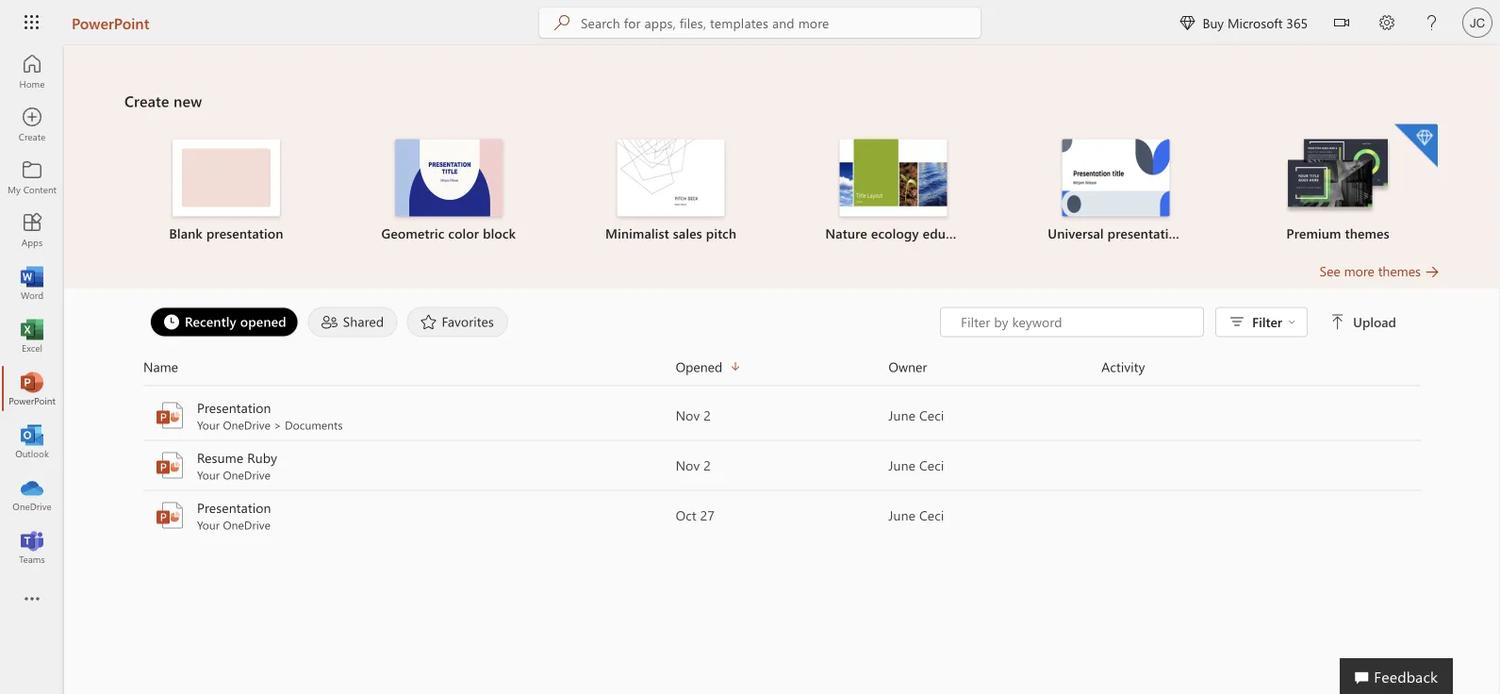 Task type: describe. For each thing, give the bounding box(es) containing it.
presentation for universal presentation
[[1108, 224, 1185, 242]]

nov for presentation
[[676, 407, 700, 424]]

onedrive for nov 2
[[223, 417, 271, 432]]

feedback button
[[1340, 658, 1453, 694]]

june for presentation your onedrive
[[889, 506, 916, 524]]

your for nov 2
[[197, 417, 220, 432]]

powerpoint
[[72, 12, 149, 33]]

powerpoint banner
[[0, 0, 1501, 49]]

recently opened element
[[150, 307, 299, 337]]

opened
[[676, 358, 723, 375]]

upload
[[1354, 313, 1397, 331]]

27
[[700, 506, 715, 524]]

favorites element
[[407, 307, 508, 337]]

premium templates diamond image
[[1395, 124, 1438, 167]]

premium
[[1287, 224, 1342, 242]]

owner button
[[889, 356, 1102, 378]]

blank presentation
[[169, 224, 283, 242]]

nov 2 for presentation
[[676, 407, 711, 424]]

jc button
[[1455, 0, 1501, 45]]

tab list inside create new main content
[[145, 307, 940, 337]]

new
[[174, 91, 202, 111]]

oct
[[676, 506, 697, 524]]

your inside resume ruby your onedrive
[[197, 467, 220, 482]]

geometric color block image
[[395, 139, 502, 216]]

minimalist
[[606, 224, 669, 242]]

block
[[483, 224, 516, 242]]

activity
[[1102, 358, 1145, 375]]

filter 
[[1253, 313, 1296, 331]]

my content image
[[23, 168, 41, 187]]

presentation for oct 27
[[197, 499, 271, 516]]

 upload
[[1331, 313, 1397, 331]]

0 vertical spatial powerpoint image
[[23, 379, 41, 398]]

presentation your onedrive
[[197, 499, 271, 532]]

powerpoint image for resume
[[155, 450, 185, 481]]

shared
[[343, 313, 384, 330]]

nature ecology education photo presentation element
[[794, 139, 993, 243]]

onedrive inside resume ruby your onedrive
[[223, 467, 271, 482]]

color
[[448, 224, 479, 242]]

 button
[[1319, 0, 1365, 49]]

powerpoint image inside "name presentation" cell
[[155, 500, 185, 531]]

minimalist sales pitch element
[[571, 139, 771, 243]]

nov for resume ruby
[[676, 456, 700, 474]]

2 for presentation
[[704, 407, 711, 424]]

create new
[[124, 91, 202, 111]]

view more apps image
[[23, 590, 41, 609]]


[[1180, 15, 1195, 30]]

recently opened tab
[[145, 307, 303, 337]]

themes inside 'button'
[[1379, 262, 1421, 280]]

universal presentation element
[[1016, 139, 1216, 243]]

onedrive for oct 27
[[223, 517, 271, 532]]

see
[[1320, 262, 1341, 280]]

365
[[1287, 14, 1308, 31]]

premium themes element
[[1239, 124, 1438, 243]]

ceci for presentation your onedrive
[[920, 506, 944, 524]]

jc
[[1470, 15, 1486, 30]]

sales
[[673, 224, 702, 242]]

buy
[[1203, 14, 1224, 31]]

name resume ruby cell
[[143, 448, 676, 482]]

ceci for resume ruby your onedrive
[[920, 456, 944, 474]]

pitch
[[706, 224, 737, 242]]

opened
[[240, 313, 286, 330]]

ceci for presentation your onedrive > documents
[[920, 407, 944, 424]]

name button
[[143, 356, 676, 378]]

see more themes
[[1320, 262, 1421, 280]]

onedrive image
[[23, 485, 41, 504]]

favorites
[[442, 313, 494, 330]]

minimalist sales pitch
[[606, 224, 737, 242]]

presentation for blank presentation
[[206, 224, 283, 242]]

shared tab
[[303, 307, 402, 337]]

 buy microsoft 365
[[1180, 14, 1308, 31]]



Task type: locate. For each thing, give the bounding box(es) containing it.
0 vertical spatial nov
[[676, 407, 700, 424]]

premium themes
[[1287, 224, 1390, 242]]

outlook image
[[23, 432, 41, 451]]

name presentation cell down name 'button'
[[143, 398, 676, 432]]

tab list containing recently opened
[[145, 307, 940, 337]]

june ceci for presentation your onedrive
[[889, 506, 944, 524]]

your up resume
[[197, 417, 220, 432]]

feedback
[[1374, 666, 1438, 686]]

name
[[143, 358, 178, 375]]

3 june ceci from the top
[[889, 506, 944, 524]]

row
[[143, 356, 1421, 386]]

your
[[197, 417, 220, 432], [197, 467, 220, 482], [197, 517, 220, 532]]

0 vertical spatial your
[[197, 417, 220, 432]]

1 your from the top
[[197, 417, 220, 432]]

tab list
[[145, 307, 940, 337]]

june ceci
[[889, 407, 944, 424], [889, 456, 944, 474], [889, 506, 944, 524]]

powerpoint image down name
[[155, 400, 185, 431]]

presentation
[[206, 224, 283, 242], [1108, 224, 1185, 242]]

nov 2
[[676, 407, 711, 424], [676, 456, 711, 474]]

0 vertical spatial june ceci
[[889, 407, 944, 424]]

onedrive down resume ruby your onedrive
[[223, 517, 271, 532]]

powerpoint image
[[23, 379, 41, 398], [155, 500, 185, 531]]

row inside create new main content
[[143, 356, 1421, 386]]

your for oct 27
[[197, 517, 220, 532]]

premium themes image
[[1285, 139, 1392, 215]]

teams image
[[23, 538, 41, 556]]

0 vertical spatial 2
[[704, 407, 711, 424]]

minimalist sales pitch image
[[617, 139, 725, 216]]

themes right more
[[1379, 262, 1421, 280]]

powerpoint image down excel image
[[23, 379, 41, 398]]

2 name presentation cell from the top
[[143, 498, 676, 532]]

list containing blank presentation
[[124, 122, 1440, 262]]

2 vertical spatial june
[[889, 506, 916, 524]]

nov 2 up oct 27
[[676, 456, 711, 474]]

Filter by keyword text field
[[959, 313, 1194, 332]]

2 for resume ruby
[[704, 456, 711, 474]]

1 june ceci from the top
[[889, 407, 944, 424]]

your down resume
[[197, 467, 220, 482]]

1 june from the top
[[889, 407, 916, 424]]

0 vertical spatial june
[[889, 407, 916, 424]]

create image
[[23, 115, 41, 134]]

presentation down resume ruby your onedrive
[[197, 499, 271, 516]]

1 vertical spatial onedrive
[[223, 467, 271, 482]]

powerpoint image inside "name presentation" cell
[[155, 400, 185, 431]]

owner
[[889, 358, 927, 375]]

2 vertical spatial onedrive
[[223, 517, 271, 532]]

3 onedrive from the top
[[223, 517, 271, 532]]

activity, column 4 of 4 column header
[[1102, 356, 1421, 378]]

0 vertical spatial onedrive
[[223, 417, 271, 432]]

powerpoint image left presentation your onedrive
[[155, 500, 185, 531]]

1 vertical spatial powerpoint image
[[155, 500, 185, 531]]

presentation inside universal presentation element
[[1108, 224, 1185, 242]]

2 onedrive from the top
[[223, 467, 271, 482]]

1 vertical spatial nov 2
[[676, 456, 711, 474]]

1 presentation from the left
[[206, 224, 283, 242]]

nov 2 down opened
[[676, 407, 711, 424]]

powerpoint image
[[155, 400, 185, 431], [155, 450, 185, 481]]

0 vertical spatial powerpoint image
[[155, 400, 185, 431]]

universal presentation
[[1048, 224, 1185, 242]]

presentation right blank
[[206, 224, 283, 242]]

>
[[274, 417, 282, 432]]

1 vertical spatial june
[[889, 456, 916, 474]]

geometric color block
[[381, 224, 516, 242]]

2 nov 2 from the top
[[676, 456, 711, 474]]

1 ceci from the top
[[920, 407, 944, 424]]

nov down opened
[[676, 407, 700, 424]]

your inside presentation your onedrive
[[197, 517, 220, 532]]

ruby
[[247, 449, 277, 466]]

presentation inside blank presentation element
[[206, 224, 283, 242]]

2 vertical spatial ceci
[[920, 506, 944, 524]]

resume
[[197, 449, 244, 466]]

your inside presentation your onedrive > documents
[[197, 417, 220, 432]]

3 ceci from the top
[[920, 506, 944, 524]]

home image
[[23, 62, 41, 81]]

None search field
[[539, 8, 981, 38]]

apps image
[[23, 221, 41, 240]]

your down resume ruby your onedrive
[[197, 517, 220, 532]]

0 horizontal spatial presentation
[[206, 224, 283, 242]]

create new main content
[[64, 45, 1501, 541]]

word image
[[23, 274, 41, 292]]

presentation for nov 2
[[197, 399, 271, 416]]

1 vertical spatial name presentation cell
[[143, 498, 676, 532]]

2 vertical spatial june ceci
[[889, 506, 944, 524]]

powerpoint image inside name resume ruby cell
[[155, 450, 185, 481]]

blank
[[169, 224, 203, 242]]

1 vertical spatial presentation
[[197, 499, 271, 516]]

1 horizontal spatial powerpoint image
[[155, 500, 185, 531]]

2 presentation from the top
[[197, 499, 271, 516]]

1 nov from the top
[[676, 407, 700, 424]]

resume ruby your onedrive
[[197, 449, 277, 482]]

0 vertical spatial themes
[[1345, 224, 1390, 242]]

june for presentation your onedrive > documents
[[889, 407, 916, 424]]

1 onedrive from the top
[[223, 417, 271, 432]]

themes inside list
[[1345, 224, 1390, 242]]

navigation
[[0, 45, 64, 573]]

onedrive
[[223, 417, 271, 432], [223, 467, 271, 482], [223, 517, 271, 532]]

more
[[1345, 262, 1375, 280]]

Search box. Suggestions appear as you type. search field
[[581, 8, 981, 38]]

1 vertical spatial nov
[[676, 456, 700, 474]]

1 presentation from the top
[[197, 399, 271, 416]]

powerpoint image for presentation
[[155, 400, 185, 431]]

nature ecology education photo presentation image
[[840, 139, 947, 216]]

oct 27
[[676, 506, 715, 524]]

opened button
[[676, 356, 889, 378]]

1 2 from the top
[[704, 407, 711, 424]]

universal presentation image
[[1062, 139, 1170, 216]]


[[1335, 15, 1350, 30]]

0 vertical spatial ceci
[[920, 407, 944, 424]]

1 vertical spatial themes
[[1379, 262, 1421, 280]]

blank presentation element
[[126, 139, 326, 243]]

nov 2 for resume ruby
[[676, 456, 711, 474]]

filter
[[1253, 313, 1283, 331]]

name presentation cell for nov 2
[[143, 398, 676, 432]]

2 ceci from the top
[[920, 456, 944, 474]]

1 vertical spatial your
[[197, 467, 220, 482]]

0 vertical spatial nov 2
[[676, 407, 711, 424]]

recently opened
[[185, 313, 286, 330]]

create
[[124, 91, 169, 111]]

1 horizontal spatial presentation
[[1108, 224, 1185, 242]]

shared element
[[308, 307, 398, 337]]

1 vertical spatial powerpoint image
[[155, 450, 185, 481]]

name presentation cell for oct 27
[[143, 498, 676, 532]]

themes
[[1345, 224, 1390, 242], [1379, 262, 1421, 280]]

microsoft
[[1228, 14, 1283, 31]]

see more themes button
[[1320, 262, 1440, 281]]

3 june from the top
[[889, 506, 916, 524]]

recently
[[185, 313, 237, 330]]

onedrive down ruby
[[223, 467, 271, 482]]

ceci
[[920, 407, 944, 424], [920, 456, 944, 474], [920, 506, 944, 524]]

row containing name
[[143, 356, 1421, 386]]

nov
[[676, 407, 700, 424], [676, 456, 700, 474]]

2 presentation from the left
[[1108, 224, 1185, 242]]

universal
[[1048, 224, 1104, 242]]

presentation your onedrive > documents
[[197, 399, 343, 432]]

june
[[889, 407, 916, 424], [889, 456, 916, 474], [889, 506, 916, 524]]


[[1288, 318, 1296, 326]]

1 name presentation cell from the top
[[143, 398, 676, 432]]

0 vertical spatial name presentation cell
[[143, 398, 676, 432]]

geometric color block element
[[349, 139, 549, 243]]

june ceci for presentation your onedrive > documents
[[889, 407, 944, 424]]

0 vertical spatial presentation
[[197, 399, 271, 416]]

2 vertical spatial your
[[197, 517, 220, 532]]

1 vertical spatial 2
[[704, 456, 711, 474]]

june for resume ruby your onedrive
[[889, 456, 916, 474]]

presentation down universal presentation image
[[1108, 224, 1185, 242]]

2 june ceci from the top
[[889, 456, 944, 474]]

onedrive inside presentation your onedrive > documents
[[223, 417, 271, 432]]

favorites tab
[[402, 307, 513, 337]]

presentation up resume
[[197, 399, 271, 416]]

geometric
[[381, 224, 445, 242]]

1 vertical spatial ceci
[[920, 456, 944, 474]]

1 powerpoint image from the top
[[155, 400, 185, 431]]

themes up see more themes
[[1345, 224, 1390, 242]]

displaying 3 out of 6 files. status
[[940, 307, 1401, 337]]

0 horizontal spatial powerpoint image
[[23, 379, 41, 398]]

presentation
[[197, 399, 271, 416], [197, 499, 271, 516]]

onedrive left >
[[223, 417, 271, 432]]


[[1331, 315, 1346, 330]]

excel image
[[23, 326, 41, 345]]

onedrive inside presentation your onedrive
[[223, 517, 271, 532]]

presentation inside presentation your onedrive > documents
[[197, 399, 271, 416]]

2
[[704, 407, 711, 424], [704, 456, 711, 474]]

2 june from the top
[[889, 456, 916, 474]]

2 nov from the top
[[676, 456, 700, 474]]

june ceci for resume ruby your onedrive
[[889, 456, 944, 474]]

powerpoint image left resume
[[155, 450, 185, 481]]

2 powerpoint image from the top
[[155, 450, 185, 481]]

2 down opened
[[704, 407, 711, 424]]

2 up 27
[[704, 456, 711, 474]]

name presentation cell down name resume ruby cell
[[143, 498, 676, 532]]

documents
[[285, 417, 343, 432]]

list inside create new main content
[[124, 122, 1440, 262]]

3 your from the top
[[197, 517, 220, 532]]

nov up oct
[[676, 456, 700, 474]]

none search field inside powerpoint banner
[[539, 8, 981, 38]]

name presentation cell
[[143, 398, 676, 432], [143, 498, 676, 532]]

2 your from the top
[[197, 467, 220, 482]]

1 nov 2 from the top
[[676, 407, 711, 424]]

1 vertical spatial june ceci
[[889, 456, 944, 474]]

2 2 from the top
[[704, 456, 711, 474]]

list
[[124, 122, 1440, 262]]



Task type: vqa. For each thing, say whether or not it's contained in the screenshot.
Get more storage button
no



